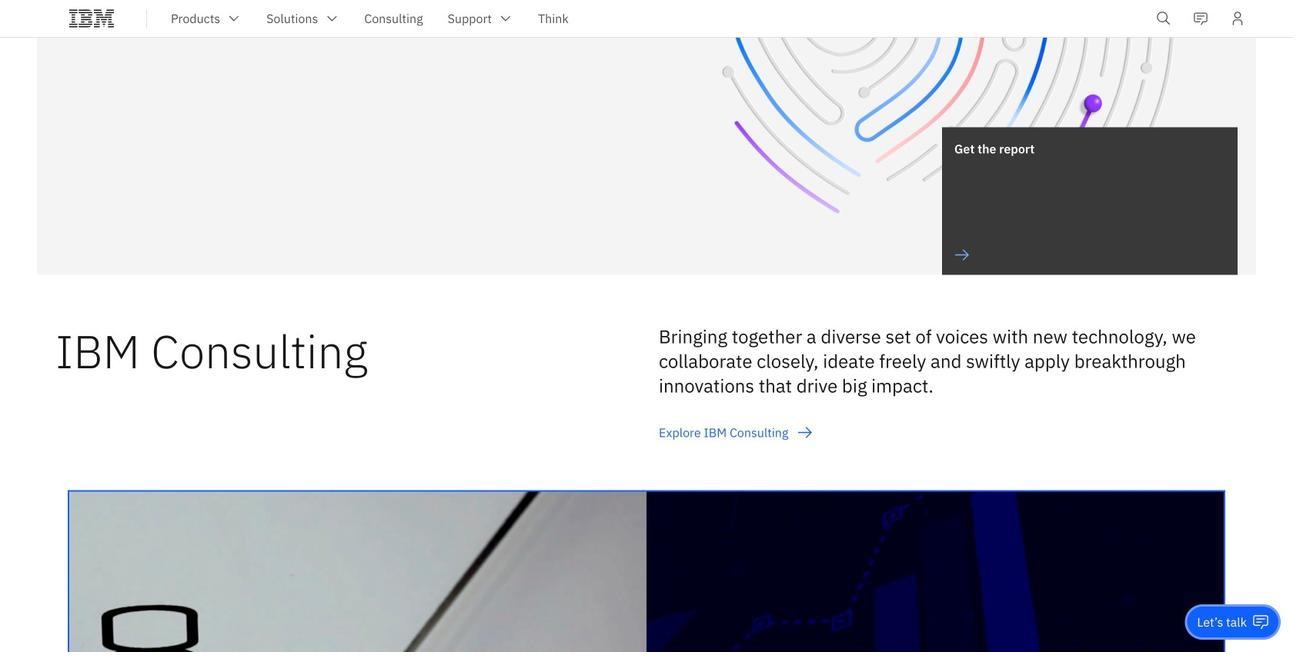 Task type: vqa. For each thing, say whether or not it's contained in the screenshot.
Let's talk element
yes



Task type: describe. For each thing, give the bounding box(es) containing it.
let's talk element
[[1197, 614, 1247, 631]]



